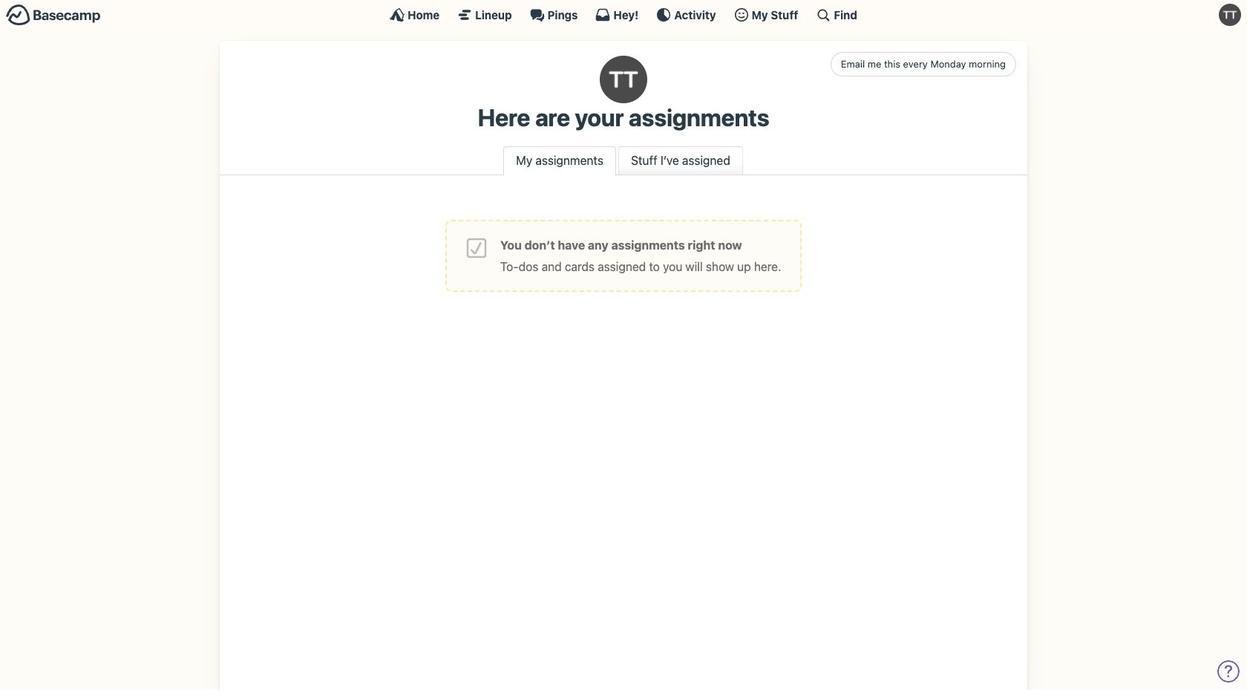 Task type: vqa. For each thing, say whether or not it's contained in the screenshot.
"Keyboard shortcut: ⌘ + /" icon
yes



Task type: describe. For each thing, give the bounding box(es) containing it.
switch accounts image
[[6, 4, 101, 27]]

main element
[[0, 0, 1248, 29]]

1 vertical spatial terry turtle image
[[600, 56, 648, 103]]



Task type: locate. For each thing, give the bounding box(es) containing it.
1 horizontal spatial terry turtle image
[[1220, 4, 1242, 26]]

keyboard shortcut: ⌘ + / image
[[817, 7, 831, 22]]

terry turtle image
[[1220, 4, 1242, 26], [600, 56, 648, 103]]

0 horizontal spatial terry turtle image
[[600, 56, 648, 103]]

0 vertical spatial terry turtle image
[[1220, 4, 1242, 26]]



